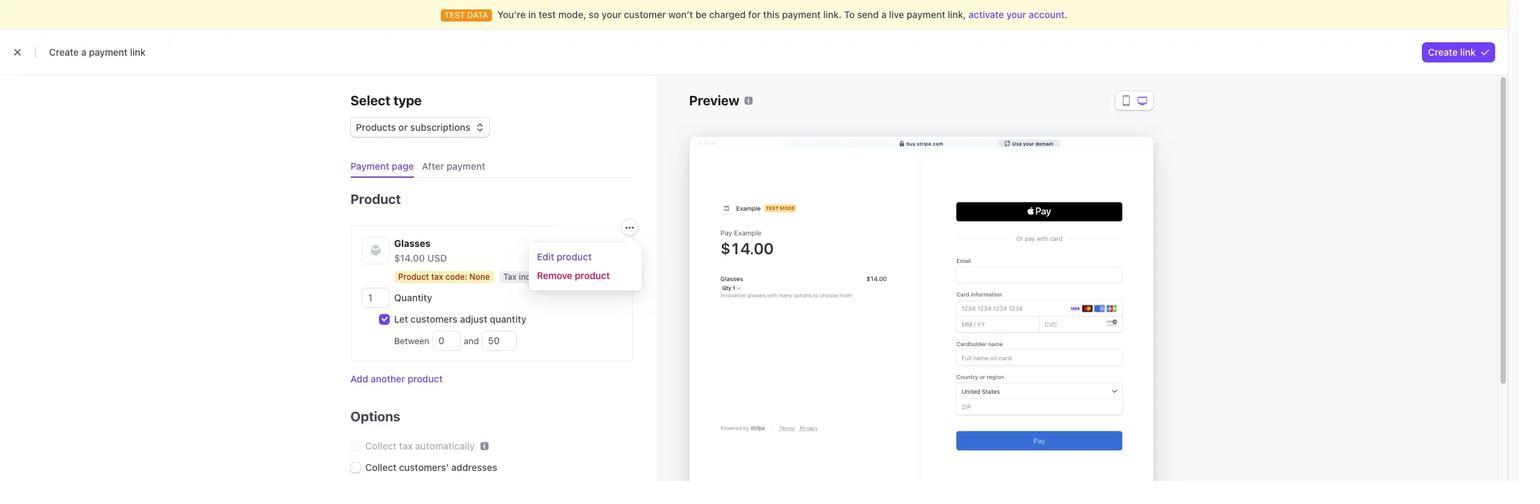 Task type: locate. For each thing, give the bounding box(es) containing it.
a
[[882, 9, 887, 20], [81, 46, 86, 58]]

product up remove product
[[557, 251, 592, 263]]

2 create from the left
[[1428, 46, 1458, 58]]

Minimum adjustable quantity number field
[[433, 332, 460, 351]]

collect customers' addresses
[[365, 462, 497, 474]]

edit product
[[537, 251, 592, 263]]

select type
[[351, 93, 422, 108]]

0 vertical spatial a
[[882, 9, 887, 20]]

charged
[[709, 9, 746, 20]]

0 horizontal spatial link
[[130, 46, 146, 58]]

1 vertical spatial in
[[554, 272, 561, 282]]

1 horizontal spatial in
[[554, 272, 561, 282]]

and
[[461, 336, 481, 347]]

or
[[399, 122, 408, 133]]

send
[[857, 9, 879, 20]]

you're
[[498, 9, 526, 20]]

page
[[392, 161, 414, 172]]

add
[[351, 374, 368, 385]]

edit product button
[[532, 248, 639, 267]]

collect
[[365, 441, 397, 452], [365, 462, 397, 474]]

collect for collect customers' addresses
[[365, 462, 397, 474]]

activate your account link
[[969, 9, 1065, 20]]

0 horizontal spatial tax
[[399, 441, 413, 452]]

quantity
[[394, 292, 432, 304]]

product down "edit product" 'button' on the left bottom
[[575, 270, 610, 282]]

subscriptions
[[410, 122, 471, 133]]

payment
[[782, 9, 821, 20], [907, 9, 946, 20], [89, 46, 128, 58], [447, 161, 485, 172]]

product
[[351, 192, 401, 207], [398, 272, 429, 282]]

1 horizontal spatial create
[[1428, 46, 1458, 58]]

product inside 'button'
[[557, 251, 592, 263]]

1 horizontal spatial tax
[[431, 272, 443, 282]]

1 collect from the top
[[365, 441, 397, 452]]

product
[[557, 251, 592, 263], [575, 270, 610, 282], [408, 374, 443, 385]]

another
[[371, 374, 405, 385]]

tax down usd on the bottom of the page
[[431, 272, 443, 282]]

2 link from the left
[[1461, 46, 1476, 58]]

in
[[528, 9, 536, 20], [554, 272, 561, 282]]

product tax code: none
[[398, 272, 490, 282]]

0 vertical spatial collect
[[365, 441, 397, 452]]

customers
[[411, 314, 458, 325]]

collect left customers'
[[365, 462, 397, 474]]

test
[[539, 9, 556, 20]]

product down $14.00
[[398, 272, 429, 282]]

1 create from the left
[[49, 46, 79, 58]]

link,
[[948, 9, 966, 20]]

tax for collect
[[399, 441, 413, 452]]

add another product button
[[351, 373, 443, 386]]

product right another
[[408, 374, 443, 385]]

collect tax automatically
[[365, 441, 475, 452]]

price:
[[564, 272, 586, 282]]

edit
[[537, 251, 554, 263]]

for
[[748, 9, 761, 20]]

link
[[130, 46, 146, 58], [1461, 46, 1476, 58]]

product down 'payment page' button
[[351, 192, 401, 207]]

1 vertical spatial product
[[398, 272, 429, 282]]

tax for product
[[431, 272, 443, 282]]

create inside button
[[1428, 46, 1458, 58]]

won't
[[669, 9, 693, 20]]

collect down the options
[[365, 441, 397, 452]]

use your domain button
[[998, 140, 1060, 147]]

customer
[[624, 9, 666, 20]]

0 horizontal spatial create
[[49, 46, 79, 58]]

domain
[[1036, 141, 1054, 146]]

1 vertical spatial collect
[[365, 462, 397, 474]]

activate
[[969, 9, 1004, 20]]

live
[[889, 9, 904, 20]]

your right use
[[1023, 141, 1034, 146]]

account
[[1029, 9, 1065, 20]]

payment page
[[351, 161, 414, 172]]

customers'
[[399, 462, 449, 474]]

create
[[49, 46, 79, 58], [1428, 46, 1458, 58]]

use your domain
[[1013, 141, 1054, 146]]

no
[[588, 272, 599, 282]]

create for create a payment link
[[49, 46, 79, 58]]

1 horizontal spatial a
[[882, 9, 887, 20]]

glasses
[[394, 238, 431, 249]]

buy.stripe.com
[[907, 141, 943, 146]]

0 vertical spatial product
[[351, 192, 401, 207]]

let customers adjust quantity
[[394, 314, 526, 325]]

products
[[356, 122, 396, 133]]

remove product button
[[532, 267, 639, 286]]

0 vertical spatial tax
[[431, 272, 443, 282]]

in left price:
[[554, 272, 561, 282]]

1 horizontal spatial link
[[1461, 46, 1476, 58]]

included
[[519, 272, 552, 282]]

1 vertical spatial tax
[[399, 441, 413, 452]]

2 vertical spatial product
[[408, 374, 443, 385]]

product for remove product
[[575, 270, 610, 282]]

2 collect from the top
[[365, 462, 397, 474]]

product for product
[[351, 192, 401, 207]]

so
[[589, 9, 599, 20]]

in left test
[[528, 9, 536, 20]]

1 vertical spatial a
[[81, 46, 86, 58]]

0 horizontal spatial in
[[528, 9, 536, 20]]

product for edit product
[[557, 251, 592, 263]]

0 vertical spatial product
[[557, 251, 592, 263]]

your right activate
[[1007, 9, 1026, 20]]

tax up customers'
[[399, 441, 413, 452]]

product inside payment page tab panel
[[408, 374, 443, 385]]

1 vertical spatial product
[[575, 270, 610, 282]]

your
[[602, 9, 622, 20], [1007, 9, 1026, 20], [1023, 141, 1034, 146]]

.
[[1065, 9, 1068, 20]]

tax
[[431, 272, 443, 282], [399, 441, 413, 452]]



Task type: describe. For each thing, give the bounding box(es) containing it.
payment link settings tab list
[[345, 156, 633, 178]]

let
[[394, 314, 408, 325]]

to
[[844, 9, 855, 20]]

create for create link
[[1428, 46, 1458, 58]]

payment page tab panel
[[340, 178, 638, 482]]

type
[[393, 93, 422, 108]]

after payment button
[[417, 156, 493, 178]]

payment page button
[[345, 156, 422, 178]]

0 horizontal spatial a
[[81, 46, 86, 58]]

1 link from the left
[[130, 46, 146, 58]]

Maximum adjustable quantity number field
[[483, 332, 516, 351]]

glasses $14.00 usd
[[394, 238, 447, 264]]

addresses
[[451, 462, 497, 474]]

add another product
[[351, 374, 443, 385]]

options
[[351, 409, 400, 425]]

use
[[1013, 141, 1022, 146]]

mode,
[[558, 9, 586, 20]]

products or subscriptions button
[[351, 116, 489, 137]]

create link
[[1428, 46, 1476, 58]]

preview
[[689, 93, 740, 108]]

svg image
[[625, 224, 634, 232]]

products or subscriptions
[[356, 122, 471, 133]]

between
[[394, 336, 432, 347]]

create a payment link
[[49, 46, 146, 58]]

adjust
[[460, 314, 487, 325]]

remove product
[[537, 270, 610, 282]]

create link button
[[1423, 42, 1495, 62]]

payment
[[351, 161, 389, 172]]

your inside button
[[1023, 141, 1034, 146]]

link inside button
[[1461, 46, 1476, 58]]

you're in test mode, so your customer won't be charged for this payment link. to send a live payment link, activate your account .
[[498, 9, 1068, 20]]

usd
[[427, 253, 447, 264]]

be
[[696, 9, 707, 20]]

0 vertical spatial in
[[528, 9, 536, 20]]

this
[[763, 9, 780, 20]]

automatically
[[415, 441, 475, 452]]

after
[[422, 161, 444, 172]]

select
[[351, 93, 390, 108]]

after payment
[[422, 161, 485, 172]]

remove
[[537, 270, 572, 282]]

tax
[[503, 272, 517, 282]]

none
[[469, 272, 490, 282]]

$14.00
[[394, 253, 425, 264]]

code:
[[446, 272, 467, 282]]

tax included in price: no
[[503, 272, 599, 282]]

product for product tax code: none
[[398, 272, 429, 282]]

Quantity number field
[[362, 289, 389, 308]]

quantity
[[490, 314, 526, 325]]

link.
[[823, 9, 842, 20]]

in inside payment page tab panel
[[554, 272, 561, 282]]

collect for collect tax automatically
[[365, 441, 397, 452]]

payment inside button
[[447, 161, 485, 172]]

your right so
[[602, 9, 622, 20]]



Task type: vqa. For each thing, say whether or not it's contained in the screenshot.
new
no



